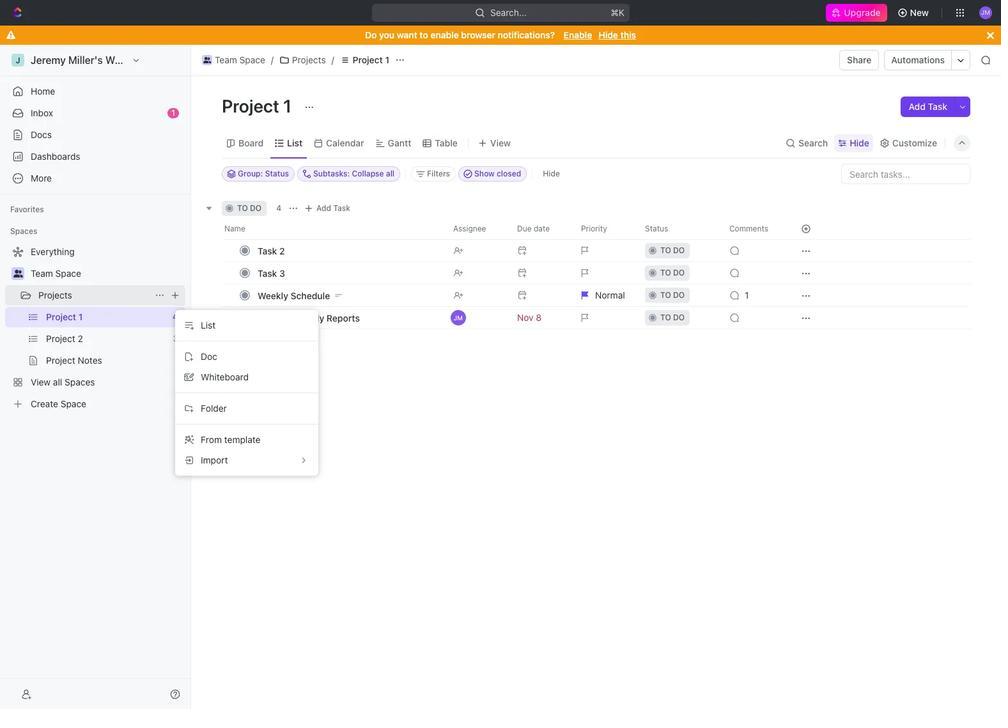 Task type: vqa. For each thing, say whether or not it's contained in the screenshot.
Team to the top
yes



Task type: describe. For each thing, give the bounding box(es) containing it.
want
[[397, 29, 417, 40]]

to do
[[237, 203, 262, 213]]

dashboards
[[31, 151, 80, 162]]

template
[[224, 434, 261, 445]]

docs
[[31, 129, 52, 140]]

browser
[[461, 29, 496, 40]]

review monthly reports link
[[255, 309, 443, 327]]

search
[[799, 137, 828, 148]]

2 / from the left
[[332, 54, 334, 65]]

this
[[621, 29, 636, 40]]

1 horizontal spatial project 1
[[353, 54, 390, 65]]

1 horizontal spatial add
[[317, 203, 331, 213]]

0 vertical spatial team space link
[[199, 52, 269, 68]]

1 / from the left
[[271, 54, 274, 65]]

weekly
[[258, 290, 288, 301]]

weekly schedule link
[[255, 286, 443, 305]]

share button
[[840, 50, 880, 70]]

gantt link
[[385, 134, 412, 152]]

upgrade
[[844, 7, 881, 18]]

projects inside tree
[[38, 290, 72, 301]]

you
[[379, 29, 395, 40]]

gantt
[[388, 137, 412, 148]]

doc
[[201, 351, 217, 362]]

team inside tree
[[31, 268, 53, 279]]

2
[[280, 245, 285, 256]]

4
[[276, 203, 281, 213]]

home
[[31, 86, 55, 97]]

new button
[[893, 3, 937, 23]]

board
[[239, 137, 264, 148]]

‎task 2 link
[[255, 241, 443, 260]]

2 horizontal spatial 1
[[385, 54, 390, 65]]

3
[[280, 268, 285, 279]]

from template
[[201, 434, 261, 445]]

from template button
[[180, 430, 313, 450]]

inbox
[[31, 107, 53, 118]]

1 horizontal spatial space
[[240, 54, 265, 65]]

monthly
[[290, 312, 324, 323]]

list button
[[180, 315, 313, 336]]

2 horizontal spatial add task
[[909, 101, 948, 112]]

table link
[[433, 134, 458, 152]]

0 vertical spatial add task button
[[901, 97, 955, 117]]

add for add task button to the bottom
[[258, 334, 274, 345]]

weekly schedule
[[258, 290, 330, 301]]

1 horizontal spatial projects
[[292, 54, 326, 65]]

home link
[[5, 81, 185, 102]]

2 vertical spatial add task
[[258, 334, 296, 345]]

1 horizontal spatial 1
[[283, 95, 292, 116]]

favorites button
[[5, 202, 49, 217]]

team space inside tree
[[31, 268, 81, 279]]

enable
[[431, 29, 459, 40]]

task up '‎task 2' link
[[333, 203, 350, 213]]

Search tasks... text field
[[842, 164, 970, 184]]

1 inside the sidebar navigation
[[171, 108, 175, 118]]

calendar
[[326, 137, 364, 148]]

task 3 link
[[255, 264, 443, 282]]

2 vertical spatial add task button
[[252, 333, 301, 348]]

hide button
[[835, 134, 873, 152]]

new
[[910, 7, 929, 18]]

customize button
[[876, 134, 941, 152]]

folder
[[201, 403, 227, 414]]

user group image inside team space link
[[203, 57, 211, 63]]

task up customize
[[928, 101, 948, 112]]

1 vertical spatial add task button
[[301, 201, 356, 216]]

⌘k
[[611, 7, 625, 18]]

task 3
[[258, 268, 285, 279]]

0 vertical spatial to
[[420, 29, 428, 40]]

notifications?
[[498, 29, 555, 40]]

user group image inside tree
[[13, 270, 23, 278]]

‎task 2
[[258, 245, 285, 256]]



Task type: locate. For each thing, give the bounding box(es) containing it.
add task down review
[[258, 334, 296, 345]]

add right 4
[[317, 203, 331, 213]]

/
[[271, 54, 274, 65], [332, 54, 334, 65]]

whiteboard
[[201, 372, 249, 382]]

1 horizontal spatial team space link
[[199, 52, 269, 68]]

board link
[[236, 134, 264, 152]]

0 horizontal spatial team space
[[31, 268, 81, 279]]

customize
[[893, 137, 938, 148]]

hide inside dropdown button
[[850, 137, 870, 148]]

review
[[258, 312, 288, 323]]

0 horizontal spatial space
[[55, 268, 81, 279]]

0 vertical spatial space
[[240, 54, 265, 65]]

add up customize
[[909, 101, 926, 112]]

add
[[909, 101, 926, 112], [317, 203, 331, 213], [258, 334, 274, 345]]

to left the do
[[237, 203, 248, 213]]

folder button
[[180, 398, 313, 419]]

0 horizontal spatial project
[[222, 95, 279, 116]]

list inside "button"
[[201, 320, 216, 331]]

project 1 link
[[337, 52, 393, 68]]

add task button up customize
[[901, 97, 955, 117]]

1 vertical spatial hide
[[850, 137, 870, 148]]

1 horizontal spatial to
[[420, 29, 428, 40]]

1 horizontal spatial hide
[[599, 29, 618, 40]]

0 vertical spatial projects link
[[276, 52, 329, 68]]

enable
[[564, 29, 592, 40]]

project 1 down do
[[353, 54, 390, 65]]

1 vertical spatial projects
[[38, 290, 72, 301]]

project up board
[[222, 95, 279, 116]]

0 vertical spatial add
[[909, 101, 926, 112]]

0 vertical spatial project 1
[[353, 54, 390, 65]]

add down review
[[258, 334, 274, 345]]

to right the want
[[420, 29, 428, 40]]

‎task
[[258, 245, 277, 256]]

hide inside button
[[543, 169, 560, 178]]

doc button
[[180, 347, 313, 367]]

0 vertical spatial project
[[353, 54, 383, 65]]

2 horizontal spatial hide
[[850, 137, 870, 148]]

0 horizontal spatial add
[[258, 334, 274, 345]]

reports
[[327, 312, 360, 323]]

0 vertical spatial hide
[[599, 29, 618, 40]]

1 vertical spatial team space link
[[31, 263, 183, 284]]

team
[[215, 54, 237, 65], [31, 268, 53, 279]]

space
[[240, 54, 265, 65], [55, 268, 81, 279]]

1 vertical spatial space
[[55, 268, 81, 279]]

1 horizontal spatial project
[[353, 54, 383, 65]]

from
[[201, 434, 222, 445]]

share
[[847, 54, 872, 65]]

1 vertical spatial list
[[201, 320, 216, 331]]

1 horizontal spatial team
[[215, 54, 237, 65]]

1 horizontal spatial add task
[[317, 203, 350, 213]]

0 horizontal spatial team space link
[[31, 263, 183, 284]]

0 vertical spatial add task
[[909, 101, 948, 112]]

team space
[[215, 54, 265, 65], [31, 268, 81, 279]]

add task
[[909, 101, 948, 112], [317, 203, 350, 213], [258, 334, 296, 345]]

import
[[201, 455, 228, 466]]

0 horizontal spatial add task button
[[252, 333, 301, 348]]

add task up '‎task 2' link
[[317, 203, 350, 213]]

0 horizontal spatial list
[[201, 320, 216, 331]]

0 vertical spatial team space
[[215, 54, 265, 65]]

2 horizontal spatial add task button
[[901, 97, 955, 117]]

schedule
[[291, 290, 330, 301]]

1 vertical spatial project
[[222, 95, 279, 116]]

1 horizontal spatial add task button
[[301, 201, 356, 216]]

projects link
[[276, 52, 329, 68], [38, 285, 150, 306]]

0 horizontal spatial user group image
[[13, 270, 23, 278]]

1 vertical spatial team space
[[31, 268, 81, 279]]

add task button up '‎task 2' link
[[301, 201, 356, 216]]

task down review
[[277, 334, 296, 345]]

0 horizontal spatial hide
[[543, 169, 560, 178]]

search...
[[490, 7, 527, 18]]

team space link
[[199, 52, 269, 68], [31, 263, 183, 284]]

hide button
[[538, 166, 565, 182]]

automations button
[[885, 51, 952, 70]]

1 vertical spatial to
[[237, 203, 248, 213]]

1 vertical spatial add task
[[317, 203, 350, 213]]

1 horizontal spatial /
[[332, 54, 334, 65]]

1
[[385, 54, 390, 65], [283, 95, 292, 116], [171, 108, 175, 118]]

1 vertical spatial user group image
[[13, 270, 23, 278]]

project 1
[[353, 54, 390, 65], [222, 95, 296, 116]]

do
[[365, 29, 377, 40]]

hide
[[599, 29, 618, 40], [850, 137, 870, 148], [543, 169, 560, 178]]

add task button
[[901, 97, 955, 117], [301, 201, 356, 216], [252, 333, 301, 348]]

0 horizontal spatial add task
[[258, 334, 296, 345]]

import button
[[180, 450, 313, 471]]

1 horizontal spatial list
[[287, 137, 303, 148]]

2 vertical spatial add
[[258, 334, 274, 345]]

space inside tree
[[55, 268, 81, 279]]

0 horizontal spatial /
[[271, 54, 274, 65]]

project down do
[[353, 54, 383, 65]]

review monthly reports
[[258, 312, 360, 323]]

0 vertical spatial team
[[215, 54, 237, 65]]

list right board
[[287, 137, 303, 148]]

favorites
[[10, 205, 44, 214]]

projects
[[292, 54, 326, 65], [38, 290, 72, 301]]

projects link inside tree
[[38, 285, 150, 306]]

0 vertical spatial user group image
[[203, 57, 211, 63]]

task
[[928, 101, 948, 112], [333, 203, 350, 213], [258, 268, 277, 279], [277, 334, 296, 345]]

2 vertical spatial hide
[[543, 169, 560, 178]]

list link
[[285, 134, 303, 152]]

2 horizontal spatial add
[[909, 101, 926, 112]]

0 vertical spatial list
[[287, 137, 303, 148]]

automations
[[892, 54, 945, 65]]

0 horizontal spatial project 1
[[222, 95, 296, 116]]

sidebar navigation
[[0, 45, 191, 709]]

1 horizontal spatial user group image
[[203, 57, 211, 63]]

list up "doc"
[[201, 320, 216, 331]]

upgrade link
[[827, 4, 887, 22]]

list
[[287, 137, 303, 148], [201, 320, 216, 331]]

project 1 up board
[[222, 95, 296, 116]]

0 horizontal spatial team
[[31, 268, 53, 279]]

add for the top add task button
[[909, 101, 926, 112]]

add task up customize
[[909, 101, 948, 112]]

task left 3
[[258, 268, 277, 279]]

add task button down review
[[252, 333, 301, 348]]

0 horizontal spatial projects link
[[38, 285, 150, 306]]

tree containing team space
[[5, 242, 185, 414]]

user group image
[[203, 57, 211, 63], [13, 270, 23, 278]]

calendar link
[[324, 134, 364, 152]]

0 horizontal spatial projects
[[38, 290, 72, 301]]

1 vertical spatial project 1
[[222, 95, 296, 116]]

1 horizontal spatial team space
[[215, 54, 265, 65]]

dashboards link
[[5, 146, 185, 167]]

project
[[353, 54, 383, 65], [222, 95, 279, 116]]

1 vertical spatial add
[[317, 203, 331, 213]]

do
[[250, 203, 262, 213]]

0 vertical spatial projects
[[292, 54, 326, 65]]

do you want to enable browser notifications? enable hide this
[[365, 29, 636, 40]]

spaces
[[10, 226, 37, 236]]

1 horizontal spatial projects link
[[276, 52, 329, 68]]

1 vertical spatial projects link
[[38, 285, 150, 306]]

tree inside the sidebar navigation
[[5, 242, 185, 414]]

0 horizontal spatial 1
[[171, 108, 175, 118]]

whiteboard button
[[180, 367, 313, 388]]

1 vertical spatial team
[[31, 268, 53, 279]]

search button
[[782, 134, 832, 152]]

0 horizontal spatial to
[[237, 203, 248, 213]]

tree
[[5, 242, 185, 414]]

docs link
[[5, 125, 185, 145]]

to
[[420, 29, 428, 40], [237, 203, 248, 213]]

table
[[435, 137, 458, 148]]



